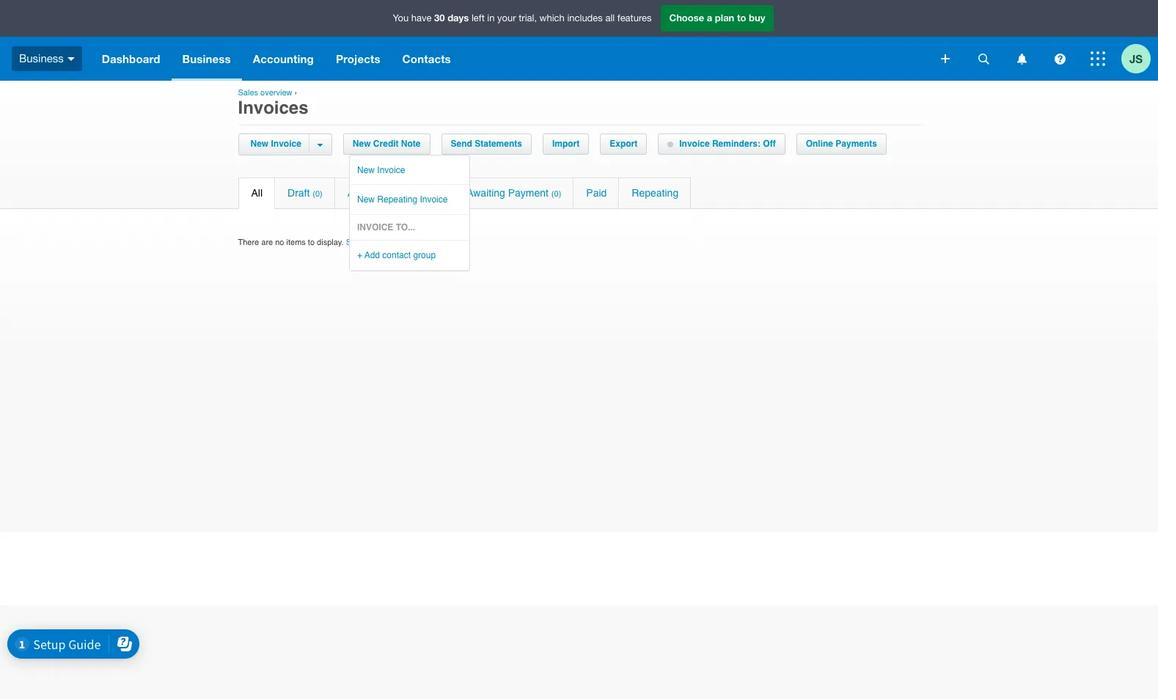 Task type: describe. For each thing, give the bounding box(es) containing it.
new repeating invoice
[[357, 195, 448, 205]]

you
[[393, 13, 409, 24]]

&
[[397, 238, 403, 247]]

overview
[[260, 88, 292, 98]]

you have 30 days left in your trial, which includes all features
[[393, 12, 652, 24]]

your
[[497, 13, 516, 24]]

a
[[707, 12, 713, 24]]

includes
[[567, 13, 603, 24]]

0 horizontal spatial repeating
[[377, 195, 417, 205]]

choose
[[669, 12, 704, 24]]

sales overview › invoices
[[238, 88, 309, 118]]

+
[[357, 250, 362, 261]]

svg image inside business popup button
[[67, 57, 75, 61]]

all link
[[239, 178, 274, 208]]

draft (0)
[[288, 187, 323, 199]]

which
[[540, 13, 565, 24]]

all
[[606, 13, 615, 24]]

import
[[552, 139, 580, 149]]

1 horizontal spatial new invoice
[[357, 165, 405, 175]]

new down invoices
[[251, 139, 269, 149]]

business inside business popup button
[[19, 52, 64, 64]]

new up invoice
[[357, 195, 375, 205]]

repeating link
[[619, 178, 691, 208]]

reminders:
[[712, 139, 761, 149]]

send statements
[[451, 139, 522, 149]]

contact
[[382, 250, 411, 261]]

+ add contact group
[[357, 250, 436, 261]]

2 items from the left
[[431, 238, 450, 247]]

add
[[365, 250, 380, 261]]

display.
[[317, 238, 344, 247]]

off
[[763, 139, 776, 149]]

group
[[413, 250, 436, 261]]

voided
[[405, 238, 429, 247]]

plan
[[715, 12, 735, 24]]

in
[[487, 13, 495, 24]]

approval
[[389, 187, 429, 199]]

(0) for awaiting payment
[[552, 189, 561, 199]]

payment
[[508, 187, 549, 199]]

invoice reminders:                                  off link
[[659, 134, 785, 154]]

contacts
[[402, 52, 451, 65]]

awaiting for awaiting approval
[[348, 187, 386, 199]]

have
[[411, 13, 432, 24]]

invoice to...
[[357, 222, 415, 232]]

new credit note
[[353, 139, 421, 149]]

send
[[451, 139, 472, 149]]

banner containing js
[[0, 0, 1158, 81]]

to...
[[396, 222, 415, 232]]

send statements link
[[442, 134, 531, 154]]

new left credit
[[353, 139, 371, 149]]

sales
[[238, 88, 258, 98]]

new down credit
[[357, 165, 375, 175]]

credit
[[373, 139, 399, 149]]

paid
[[586, 187, 607, 199]]

0 horizontal spatial to
[[308, 238, 315, 247]]

invoice reminders:                                  off
[[680, 139, 776, 149]]

1 horizontal spatial new invoice link
[[350, 156, 499, 184]]

show
[[346, 238, 366, 247]]

+ add contact group link
[[350, 241, 499, 270]]

sales overview link
[[238, 88, 292, 98]]



Task type: vqa. For each thing, say whether or not it's contained in the screenshot.
second 'New' link from the top
no



Task type: locate. For each thing, give the bounding box(es) containing it.
2 (0) from the left
[[432, 189, 442, 199]]

note
[[401, 139, 421, 149]]

(0) right payment
[[552, 189, 561, 199]]

export
[[610, 139, 638, 149]]

1 horizontal spatial business
[[182, 52, 231, 65]]

new invoice down invoices
[[251, 139, 301, 149]]

export link
[[601, 134, 647, 154]]

business inside business dropdown button
[[182, 52, 231, 65]]

awaiting for awaiting payment
[[467, 187, 505, 199]]

accounting button
[[242, 37, 325, 81]]

import link
[[544, 134, 589, 154]]

awaiting left payment
[[467, 187, 505, 199]]

all
[[251, 187, 263, 199]]

paid link
[[574, 178, 619, 208]]

banner
[[0, 0, 1158, 81]]

left
[[472, 13, 485, 24]]

svg image
[[1091, 51, 1106, 66], [978, 53, 989, 64], [1017, 53, 1027, 64], [941, 54, 950, 63], [67, 57, 75, 61]]

1 (0) from the left
[[313, 189, 323, 199]]

invoices
[[238, 98, 309, 118]]

0 vertical spatial new invoice
[[251, 139, 301, 149]]

0 horizontal spatial new invoice
[[251, 139, 301, 149]]

(0) inside draft (0)
[[313, 189, 323, 199]]

repeating up the to...
[[377, 195, 417, 205]]

new credit note link
[[344, 134, 430, 154]]

0 horizontal spatial new invoice link
[[247, 134, 309, 154]]

1 horizontal spatial (0)
[[432, 189, 442, 199]]

(0) right draft
[[313, 189, 323, 199]]

3 (0) from the left
[[552, 189, 561, 199]]

1 horizontal spatial to
[[737, 12, 746, 24]]

dashboard link
[[91, 37, 171, 81]]

repeating
[[632, 187, 679, 199], [377, 195, 417, 205]]

to
[[737, 12, 746, 24], [308, 238, 315, 247]]

0 vertical spatial to
[[737, 12, 746, 24]]

items
[[286, 238, 306, 247], [431, 238, 450, 247]]

1 horizontal spatial repeating
[[632, 187, 679, 199]]

contacts button
[[391, 37, 462, 81]]

to inside banner
[[737, 12, 746, 24]]

no
[[275, 238, 284, 247]]

1 vertical spatial new invoice link
[[350, 156, 499, 184]]

(0) for awaiting approval
[[432, 189, 442, 199]]

invoice
[[271, 139, 301, 149], [680, 139, 710, 149], [377, 165, 405, 175], [420, 195, 448, 205]]

1 vertical spatial to
[[308, 238, 315, 247]]

2 horizontal spatial (0)
[[552, 189, 561, 199]]

(0)
[[313, 189, 323, 199], [432, 189, 442, 199], [552, 189, 561, 199]]

to left buy
[[737, 12, 746, 24]]

trial,
[[519, 13, 537, 24]]

business
[[19, 52, 64, 64], [182, 52, 231, 65]]

new invoice up awaiting approval (0)
[[357, 165, 405, 175]]

business button
[[171, 37, 242, 81]]

days
[[448, 12, 469, 24]]

(0) inside awaiting approval (0)
[[432, 189, 442, 199]]

new invoice link up approval
[[350, 156, 499, 184]]

new invoice
[[251, 139, 301, 149], [357, 165, 405, 175]]

›
[[295, 88, 297, 98]]

business button
[[0, 37, 91, 81]]

there are no items to display. show deleted & voided items
[[238, 238, 450, 247]]

online
[[806, 139, 833, 149]]

dashboard
[[102, 52, 160, 65]]

new
[[251, 139, 269, 149], [353, 139, 371, 149], [357, 165, 375, 175], [357, 195, 375, 205]]

new invoice link down invoices
[[247, 134, 309, 154]]

buy
[[749, 12, 766, 24]]

deleted
[[368, 238, 395, 247]]

1 horizontal spatial items
[[431, 238, 450, 247]]

awaiting
[[348, 187, 386, 199], [467, 187, 505, 199]]

1 awaiting from the left
[[348, 187, 386, 199]]

(0) inside awaiting payment (0)
[[552, 189, 561, 199]]

navigation
[[91, 37, 931, 81]]

0 horizontal spatial items
[[286, 238, 306, 247]]

items right no
[[286, 238, 306, 247]]

new invoice link
[[247, 134, 309, 154], [350, 156, 499, 184]]

0 horizontal spatial business
[[19, 52, 64, 64]]

svg image
[[1055, 53, 1066, 64]]

navigation containing dashboard
[[91, 37, 931, 81]]

(0) right approval
[[432, 189, 442, 199]]

repeating down export link
[[632, 187, 679, 199]]

2 awaiting from the left
[[467, 187, 505, 199]]

1 vertical spatial new invoice
[[357, 165, 405, 175]]

0 vertical spatial new invoice link
[[247, 134, 309, 154]]

awaiting payment (0)
[[467, 187, 561, 199]]

1 items from the left
[[286, 238, 306, 247]]

js button
[[1122, 37, 1158, 81]]

are
[[261, 238, 273, 247]]

statements
[[475, 139, 522, 149]]

awaiting approval (0)
[[348, 187, 442, 199]]

online payments link
[[797, 134, 886, 154]]

projects button
[[325, 37, 391, 81]]

payments
[[836, 139, 877, 149]]

choose a plan to buy
[[669, 12, 766, 24]]

features
[[618, 13, 652, 24]]

show deleted & voided items link
[[346, 238, 450, 247]]

30
[[434, 12, 445, 24]]

0 horizontal spatial (0)
[[313, 189, 323, 199]]

to left display.
[[308, 238, 315, 247]]

awaiting up invoice
[[348, 187, 386, 199]]

js
[[1130, 52, 1143, 65]]

projects
[[336, 52, 380, 65]]

1 horizontal spatial awaiting
[[467, 187, 505, 199]]

items up 'group' in the top left of the page
[[431, 238, 450, 247]]

there
[[238, 238, 259, 247]]

navigation inside banner
[[91, 37, 931, 81]]

online payments
[[806, 139, 877, 149]]

new repeating invoice link
[[350, 185, 499, 214]]

draft
[[288, 187, 310, 199]]

invoice
[[357, 222, 393, 232]]

0 horizontal spatial awaiting
[[348, 187, 386, 199]]

accounting
[[253, 52, 314, 65]]



